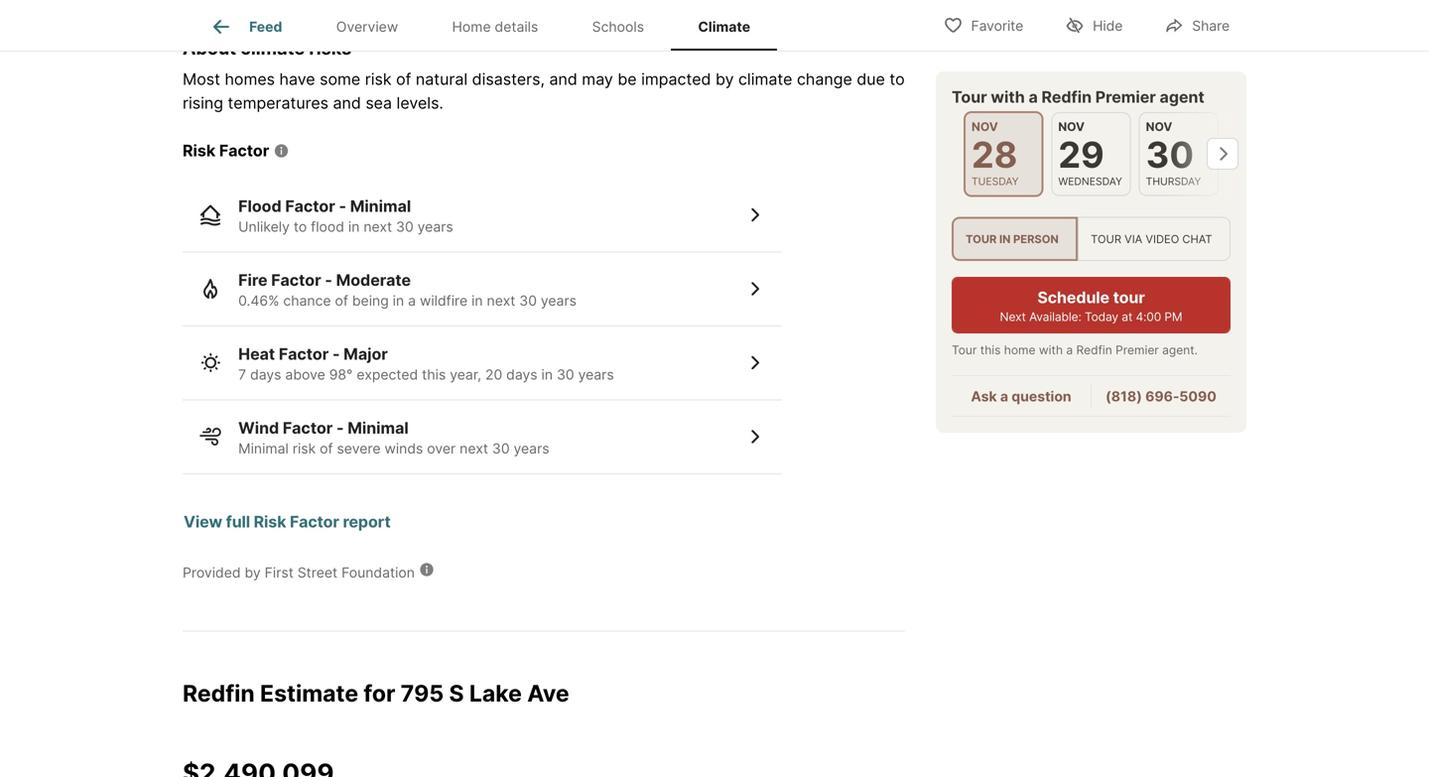 Task type: locate. For each thing, give the bounding box(es) containing it.
1 horizontal spatial this
[[981, 343, 1001, 358]]

flood
[[311, 218, 344, 235]]

of up levels.
[[396, 69, 411, 89]]

by right impacted
[[716, 69, 734, 89]]

climate
[[241, 37, 305, 59], [739, 69, 793, 89]]

2 vertical spatial redfin
[[183, 680, 255, 707]]

video
[[1146, 232, 1180, 246]]

with right home
[[1039, 343, 1063, 358]]

schedule tour next available: today at 4:00 pm
[[1000, 288, 1183, 324]]

1 vertical spatial minimal
[[348, 418, 409, 438]]

factor up 'street'
[[290, 512, 339, 532]]

0 horizontal spatial this
[[422, 366, 446, 383]]

nov for 30
[[1146, 120, 1173, 134]]

2 days from the left
[[507, 366, 538, 383]]

and left the may on the left top of page
[[550, 69, 578, 89]]

by left first
[[245, 564, 261, 581]]

natural
[[416, 69, 468, 89]]

- up severe
[[337, 418, 344, 438]]

schools tab
[[565, 3, 671, 51]]

0 vertical spatial risk
[[365, 69, 392, 89]]

(818) 696-5090 link
[[1106, 388, 1217, 405]]

nov inside nov 30 thursday
[[1146, 120, 1173, 134]]

2 nov from the left
[[1059, 120, 1085, 134]]

- for wind
[[337, 418, 344, 438]]

share button
[[1148, 4, 1247, 45]]

nov up tuesday
[[972, 120, 999, 134]]

today
[[1085, 310, 1119, 324]]

1 vertical spatial this
[[422, 366, 446, 383]]

have
[[280, 69, 315, 89]]

in right 'wildfire' at top left
[[472, 292, 483, 309]]

nov down tour with a redfin premier agent
[[1059, 120, 1085, 134]]

of inside fire factor - moderate 0.46% chance of being in a wildfire in next 30 years
[[335, 292, 348, 309]]

1 horizontal spatial climate
[[739, 69, 793, 89]]

redfin up 29
[[1042, 87, 1092, 107]]

30 up moderate
[[396, 218, 414, 235]]

by
[[716, 69, 734, 89], [245, 564, 261, 581]]

1 horizontal spatial risk
[[254, 512, 286, 532]]

due
[[857, 69, 886, 89]]

factor inside wind factor - minimal minimal risk of severe winds over next 30 years
[[283, 418, 333, 438]]

home details
[[452, 18, 538, 35]]

next right 'wildfire' at top left
[[487, 292, 516, 309]]

over
[[427, 440, 456, 457]]

1 vertical spatial risk
[[293, 440, 316, 457]]

98°
[[329, 366, 353, 383]]

for
[[364, 680, 396, 707]]

of inside most homes have some risk of natural disasters, and may be impacted by climate change due to rising temperatures and sea levels.
[[396, 69, 411, 89]]

this
[[981, 343, 1001, 358], [422, 366, 446, 383]]

0 horizontal spatial of
[[320, 440, 333, 457]]

factor inside heat factor - major 7 days above 98° expected this year, 20 days in 30 years
[[279, 344, 329, 364]]

home
[[1005, 343, 1036, 358]]

factor inside fire factor - moderate 0.46% chance of being in a wildfire in next 30 years
[[271, 270, 321, 290]]

minimal down wind
[[238, 440, 289, 457]]

0 horizontal spatial days
[[250, 366, 281, 383]]

factor inside flood factor - minimal unlikely to flood in next 30 years
[[285, 197, 335, 216]]

years
[[418, 218, 454, 235], [541, 292, 577, 309], [578, 366, 614, 383], [514, 440, 550, 457]]

tour up the ask on the right of page
[[952, 343, 977, 358]]

to inside most homes have some risk of natural disasters, and may be impacted by climate change due to rising temperatures and sea levels.
[[890, 69, 905, 89]]

s
[[449, 680, 464, 707]]

chat
[[1183, 232, 1213, 246]]

- inside flood factor - minimal unlikely to flood in next 30 years
[[339, 197, 347, 216]]

redfin down today
[[1077, 343, 1113, 358]]

next inside wind factor - minimal minimal risk of severe winds over next 30 years
[[460, 440, 488, 457]]

estimate
[[260, 680, 359, 707]]

1 horizontal spatial risk
[[365, 69, 392, 89]]

minimal for flood factor - minimal
[[350, 197, 411, 216]]

risk left severe
[[293, 440, 316, 457]]

0 vertical spatial climate
[[241, 37, 305, 59]]

30 right over
[[492, 440, 510, 457]]

696-
[[1146, 388, 1180, 405]]

nov inside nov 29 wednesday
[[1059, 120, 1085, 134]]

4:00
[[1136, 310, 1162, 324]]

30 inside flood factor - minimal unlikely to flood in next 30 years
[[396, 218, 414, 235]]

1 vertical spatial redfin
[[1077, 343, 1113, 358]]

climate left change
[[739, 69, 793, 89]]

1 horizontal spatial with
[[1039, 343, 1063, 358]]

redfin left estimate
[[183, 680, 255, 707]]

days right 20 at the top left of page
[[507, 366, 538, 383]]

1 horizontal spatial and
[[550, 69, 578, 89]]

pm
[[1165, 310, 1183, 324]]

- up 98°
[[333, 344, 340, 364]]

thursday
[[1146, 175, 1202, 188]]

risk up sea
[[365, 69, 392, 89]]

minimal up severe
[[348, 418, 409, 438]]

2 vertical spatial next
[[460, 440, 488, 457]]

tour in person
[[966, 232, 1059, 246]]

and
[[550, 69, 578, 89], [333, 93, 361, 113]]

minimal up moderate
[[350, 197, 411, 216]]

1 vertical spatial next
[[487, 292, 516, 309]]

at
[[1122, 310, 1133, 324]]

to left flood
[[294, 218, 307, 235]]

of left being
[[335, 292, 348, 309]]

1 vertical spatial to
[[294, 218, 307, 235]]

above
[[285, 366, 325, 383]]

view
[[184, 512, 222, 532]]

lake
[[470, 680, 522, 707]]

risk
[[183, 141, 216, 160], [254, 512, 286, 532]]

tab list
[[183, 0, 794, 51]]

0 horizontal spatial risk
[[293, 440, 316, 457]]

1 vertical spatial risk
[[254, 512, 286, 532]]

0 vertical spatial by
[[716, 69, 734, 89]]

nov inside nov 28 tuesday
[[972, 120, 999, 134]]

nov for 28
[[972, 120, 999, 134]]

in right being
[[393, 292, 404, 309]]

most homes have some risk of natural disasters, and may be impacted by climate change due to rising temperatures and sea levels.
[[183, 69, 905, 113]]

0 horizontal spatial with
[[991, 87, 1025, 107]]

to
[[890, 69, 905, 89], [294, 218, 307, 235]]

- inside wind factor - minimal minimal risk of severe winds over next 30 years
[[337, 418, 344, 438]]

fire factor - moderate 0.46% chance of being in a wildfire in next 30 years
[[238, 270, 577, 309]]

30 inside heat factor - major 7 days above 98° expected this year, 20 days in 30 years
[[557, 366, 575, 383]]

tour
[[952, 87, 988, 107], [966, 232, 997, 246], [1091, 232, 1122, 246], [952, 343, 977, 358]]

1 horizontal spatial of
[[335, 292, 348, 309]]

some
[[320, 69, 361, 89]]

list box
[[952, 217, 1231, 261]]

most
[[183, 69, 220, 89]]

minimal
[[350, 197, 411, 216], [348, 418, 409, 438], [238, 440, 289, 457]]

feed
[[249, 18, 282, 35]]

0 horizontal spatial and
[[333, 93, 361, 113]]

tour left person
[[966, 232, 997, 246]]

2 horizontal spatial nov
[[1146, 120, 1173, 134]]

next right flood
[[364, 218, 392, 235]]

0 horizontal spatial risk
[[183, 141, 216, 160]]

0 vertical spatial and
[[550, 69, 578, 89]]

- up flood
[[339, 197, 347, 216]]

days
[[250, 366, 281, 383], [507, 366, 538, 383]]

0 vertical spatial minimal
[[350, 197, 411, 216]]

ask
[[971, 388, 998, 405]]

of inside wind factor - minimal minimal risk of severe winds over next 30 years
[[320, 440, 333, 457]]

minimal inside flood factor - minimal unlikely to flood in next 30 years
[[350, 197, 411, 216]]

30 left next icon
[[1146, 133, 1195, 176]]

3 nov from the left
[[1146, 120, 1173, 134]]

tour up nov 28 tuesday
[[952, 87, 988, 107]]

- up chance
[[325, 270, 333, 290]]

tour left via
[[1091, 232, 1122, 246]]

tour via video chat
[[1091, 232, 1213, 246]]

ave
[[527, 680, 570, 707]]

tuesday
[[972, 175, 1019, 188]]

risk
[[365, 69, 392, 89], [293, 440, 316, 457]]

rising
[[183, 93, 223, 113]]

with up nov 28 tuesday
[[991, 87, 1025, 107]]

0 horizontal spatial to
[[294, 218, 307, 235]]

nov down agent
[[1146, 120, 1173, 134]]

street
[[298, 564, 338, 581]]

2 vertical spatial of
[[320, 440, 333, 457]]

- inside heat factor - major 7 days above 98° expected this year, 20 days in 30 years
[[333, 344, 340, 364]]

next right over
[[460, 440, 488, 457]]

29
[[1059, 133, 1105, 176]]

in right 20 at the top left of page
[[542, 366, 553, 383]]

factor up flood at the left
[[219, 141, 269, 160]]

climate down "feed"
[[241, 37, 305, 59]]

days down heat
[[250, 366, 281, 383]]

risk inside wind factor - minimal minimal risk of severe winds over next 30 years
[[293, 440, 316, 457]]

climate tab
[[671, 3, 778, 51]]

30 right 'wildfire' at top left
[[520, 292, 537, 309]]

None button
[[964, 111, 1044, 197], [1052, 112, 1132, 196], [1140, 112, 1219, 196], [964, 111, 1044, 197], [1052, 112, 1132, 196], [1140, 112, 1219, 196]]

0 vertical spatial of
[[396, 69, 411, 89]]

0 horizontal spatial climate
[[241, 37, 305, 59]]

risk inside most homes have some risk of natural disasters, and may be impacted by climate change due to rising temperatures and sea levels.
[[365, 69, 392, 89]]

a
[[1029, 87, 1038, 107], [408, 292, 416, 309], [1067, 343, 1074, 358], [1001, 388, 1009, 405]]

-
[[339, 197, 347, 216], [325, 270, 333, 290], [333, 344, 340, 364], [337, 418, 344, 438]]

risk down rising
[[183, 141, 216, 160]]

1 vertical spatial with
[[1039, 343, 1063, 358]]

major
[[344, 344, 388, 364]]

0 horizontal spatial nov
[[972, 120, 999, 134]]

report
[[343, 512, 391, 532]]

premier left agent
[[1096, 87, 1157, 107]]

impacted
[[641, 69, 711, 89]]

30 inside fire factor - moderate 0.46% chance of being in a wildfire in next 30 years
[[520, 292, 537, 309]]

risk right full
[[254, 512, 286, 532]]

0 vertical spatial to
[[890, 69, 905, 89]]

1 vertical spatial climate
[[739, 69, 793, 89]]

30 right 20 at the top left of page
[[557, 366, 575, 383]]

premier down at
[[1116, 343, 1159, 358]]

redfin
[[1042, 87, 1092, 107], [1077, 343, 1113, 358], [183, 680, 255, 707]]

in right flood
[[348, 218, 360, 235]]

this left home
[[981, 343, 1001, 358]]

of for minimal
[[320, 440, 333, 457]]

factor for flood
[[285, 197, 335, 216]]

tour for tour in person
[[966, 232, 997, 246]]

1 horizontal spatial by
[[716, 69, 734, 89]]

years inside fire factor - moderate 0.46% chance of being in a wildfire in next 30 years
[[541, 292, 577, 309]]

redfin estimate for 795 s lake ave
[[183, 680, 570, 707]]

foundation
[[342, 564, 415, 581]]

0 vertical spatial with
[[991, 87, 1025, 107]]

1 horizontal spatial to
[[890, 69, 905, 89]]

of left severe
[[320, 440, 333, 457]]

1 horizontal spatial days
[[507, 366, 538, 383]]

30 inside wind factor - minimal minimal risk of severe winds over next 30 years
[[492, 440, 510, 457]]

this left year,
[[422, 366, 446, 383]]

next inside flood factor - minimal unlikely to flood in next 30 years
[[364, 218, 392, 235]]

1 horizontal spatial nov
[[1059, 120, 1085, 134]]

this inside heat factor - major 7 days above 98° expected this year, 20 days in 30 years
[[422, 366, 446, 383]]

0 vertical spatial premier
[[1096, 87, 1157, 107]]

1 vertical spatial by
[[245, 564, 261, 581]]

next
[[364, 218, 392, 235], [487, 292, 516, 309], [460, 440, 488, 457]]

- inside fire factor - moderate 0.46% chance of being in a wildfire in next 30 years
[[325, 270, 333, 290]]

in left person
[[1000, 232, 1011, 246]]

1 vertical spatial of
[[335, 292, 348, 309]]

nov
[[972, 120, 999, 134], [1059, 120, 1085, 134], [1146, 120, 1173, 134]]

factor right wind
[[283, 418, 333, 438]]

1 vertical spatial premier
[[1116, 343, 1159, 358]]

factor up above
[[279, 344, 329, 364]]

to right due at right top
[[890, 69, 905, 89]]

1 nov from the left
[[972, 120, 999, 134]]

factor up flood
[[285, 197, 335, 216]]

factor up chance
[[271, 270, 321, 290]]

0 vertical spatial next
[[364, 218, 392, 235]]

and down some
[[333, 93, 361, 113]]

2 horizontal spatial of
[[396, 69, 411, 89]]

year,
[[450, 366, 482, 383]]



Task type: describe. For each thing, give the bounding box(es) containing it.
tour for tour with a redfin premier agent
[[952, 87, 988, 107]]

via
[[1125, 232, 1143, 246]]

details
[[495, 18, 538, 35]]

tab list containing feed
[[183, 0, 794, 51]]

factor for risk
[[219, 141, 269, 160]]

about
[[183, 37, 236, 59]]

7
[[238, 366, 246, 383]]

wednesday
[[1059, 175, 1123, 188]]

0 horizontal spatial by
[[245, 564, 261, 581]]

feed link
[[210, 15, 282, 39]]

heat factor - major 7 days above 98° expected this year, 20 days in 30 years
[[238, 344, 614, 383]]

chance
[[283, 292, 331, 309]]

available:
[[1030, 310, 1082, 324]]

person
[[1014, 232, 1059, 246]]

- for heat
[[333, 344, 340, 364]]

climate
[[698, 18, 751, 35]]

years inside flood factor - minimal unlikely to flood in next 30 years
[[418, 218, 454, 235]]

factor for wind
[[283, 418, 333, 438]]

0.46%
[[238, 292, 279, 309]]

ask a question
[[971, 388, 1072, 405]]

overview tab
[[309, 3, 425, 51]]

nov 30 thursday
[[1146, 120, 1202, 188]]

home details tab
[[425, 3, 565, 51]]

in inside flood factor - minimal unlikely to flood in next 30 years
[[348, 218, 360, 235]]

home
[[452, 18, 491, 35]]

agent.
[[1163, 343, 1198, 358]]

full
[[226, 512, 250, 532]]

nov for 29
[[1059, 120, 1085, 134]]

unlikely
[[238, 218, 290, 235]]

favorite button
[[927, 4, 1041, 45]]

nov 28 tuesday
[[972, 120, 1019, 188]]

risk factor
[[183, 141, 269, 160]]

provided
[[183, 564, 241, 581]]

28
[[972, 133, 1018, 176]]

tour this home with a redfin premier agent.
[[952, 343, 1198, 358]]

be
[[618, 69, 637, 89]]

tour
[[1114, 288, 1145, 308]]

climate inside most homes have some risk of natural disasters, and may be impacted by climate change due to rising temperatures and sea levels.
[[739, 69, 793, 89]]

in inside heat factor - major 7 days above 98° expected this year, 20 days in 30 years
[[542, 366, 553, 383]]

list box containing tour in person
[[952, 217, 1231, 261]]

wildfire
[[420, 292, 468, 309]]

0 vertical spatial redfin
[[1042, 87, 1092, 107]]

provided by first street foundation
[[183, 564, 415, 581]]

2 vertical spatial minimal
[[238, 440, 289, 457]]

homes
[[225, 69, 275, 89]]

next image
[[1207, 138, 1239, 170]]

0 vertical spatial risk
[[183, 141, 216, 160]]

heat
[[238, 344, 275, 364]]

next inside fire factor - moderate 0.46% chance of being in a wildfire in next 30 years
[[487, 292, 516, 309]]

first
[[265, 564, 294, 581]]

factor for heat
[[279, 344, 329, 364]]

temperatures
[[228, 93, 329, 113]]

schedule
[[1038, 288, 1110, 308]]

severe
[[337, 440, 381, 457]]

flood factor - minimal unlikely to flood in next 30 years
[[238, 197, 454, 235]]

wind
[[238, 418, 279, 438]]

moderate
[[336, 270, 411, 290]]

(818) 696-5090
[[1106, 388, 1217, 405]]

nov 29 wednesday
[[1059, 120, 1123, 188]]

change
[[797, 69, 853, 89]]

1 days from the left
[[250, 366, 281, 383]]

1 vertical spatial and
[[333, 93, 361, 113]]

hide
[[1093, 17, 1123, 34]]

sea
[[366, 93, 392, 113]]

ask a question link
[[971, 388, 1072, 405]]

risks
[[309, 37, 352, 59]]

next
[[1000, 310, 1026, 324]]

levels.
[[397, 93, 444, 113]]

- for fire
[[325, 270, 333, 290]]

of for moderate
[[335, 292, 348, 309]]

overview
[[336, 18, 398, 35]]

risk inside button
[[254, 512, 286, 532]]

a inside fire factor - moderate 0.46% chance of being in a wildfire in next 30 years
[[408, 292, 416, 309]]

tour with a redfin premier agent
[[952, 87, 1205, 107]]

wind factor - minimal minimal risk of severe winds over next 30 years
[[238, 418, 550, 457]]

being
[[352, 292, 389, 309]]

minimal for wind factor - minimal
[[348, 418, 409, 438]]

schools
[[592, 18, 644, 35]]

30 inside nov 30 thursday
[[1146, 133, 1195, 176]]

disasters,
[[472, 69, 545, 89]]

20
[[486, 366, 503, 383]]

0 vertical spatial this
[[981, 343, 1001, 358]]

years inside wind factor - minimal minimal risk of severe winds over next 30 years
[[514, 440, 550, 457]]

years inside heat factor - major 7 days above 98° expected this year, 20 days in 30 years
[[578, 366, 614, 383]]

by inside most homes have some risk of natural disasters, and may be impacted by climate change due to rising temperatures and sea levels.
[[716, 69, 734, 89]]

to inside flood factor - minimal unlikely to flood in next 30 years
[[294, 218, 307, 235]]

flood
[[238, 197, 282, 216]]

share
[[1193, 17, 1230, 34]]

795
[[401, 680, 444, 707]]

question
[[1012, 388, 1072, 405]]

factor inside view full risk factor report button
[[290, 512, 339, 532]]

view full risk factor report button
[[183, 498, 392, 546]]

favorite
[[972, 17, 1024, 34]]

hide button
[[1049, 4, 1140, 45]]

factor for fire
[[271, 270, 321, 290]]

agent
[[1160, 87, 1205, 107]]

(818)
[[1106, 388, 1143, 405]]

tour for tour this home with a redfin premier agent.
[[952, 343, 977, 358]]

fire
[[238, 270, 268, 290]]

- for flood
[[339, 197, 347, 216]]

tour for tour via video chat
[[1091, 232, 1122, 246]]

winds
[[385, 440, 423, 457]]

about climate risks
[[183, 37, 352, 59]]



Task type: vqa. For each thing, say whether or not it's contained in the screenshot.
a in Fire Factor - Moderate 0.46% chance of being in a wildfire in next 30 years
yes



